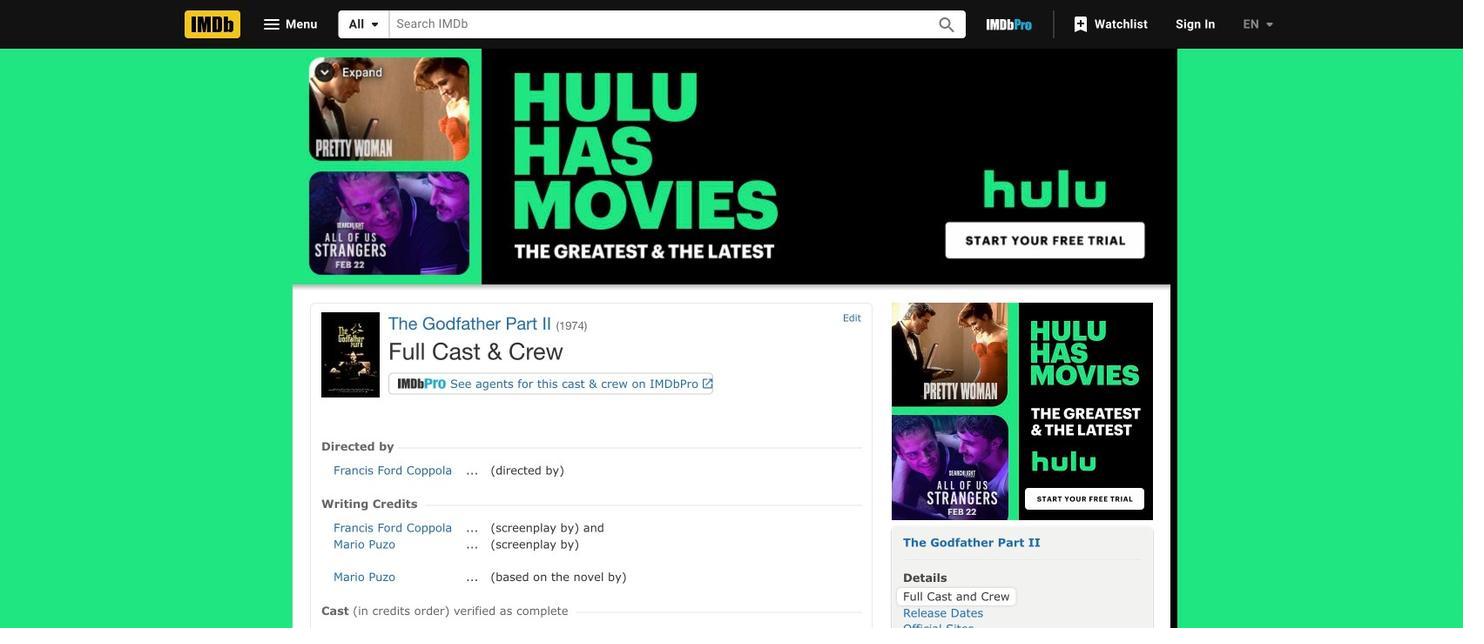 Task type: vqa. For each thing, say whether or not it's contained in the screenshot.
submit search icon
yes



Task type: locate. For each thing, give the bounding box(es) containing it.
None field
[[390, 11, 917, 38]]

None search field
[[339, 10, 966, 38]]

menu image
[[261, 14, 282, 35]]

submit search image
[[937, 15, 958, 36]]

watchlist image
[[1070, 14, 1091, 35]]

the godfather part ii (1974) poster image
[[321, 313, 380, 398]]

arrow drop down image
[[1260, 14, 1281, 35]]



Task type: describe. For each thing, give the bounding box(es) containing it.
arrow drop down image
[[364, 14, 385, 35]]

Search IMDb text field
[[390, 11, 917, 38]]

home image
[[185, 10, 240, 38]]



